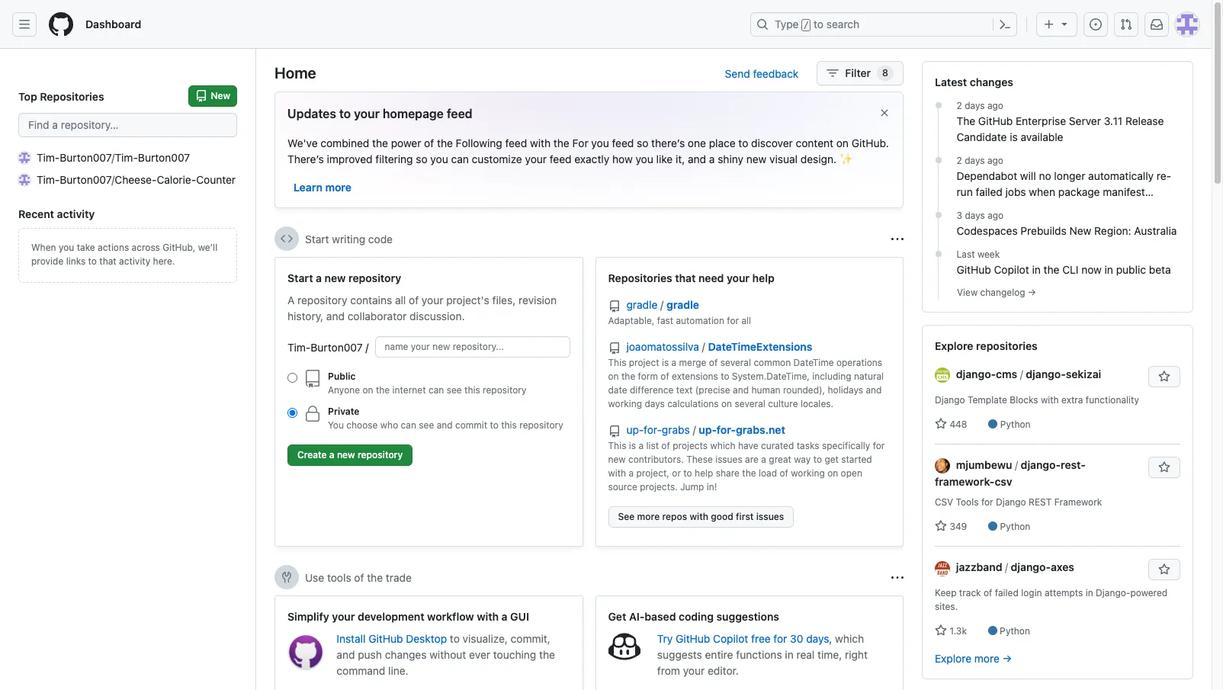 Task type: describe. For each thing, give the bounding box(es) containing it.
burton007 for tim-burton007 /
[[311, 341, 363, 353]]

2 days ago dependabot will no longer automatically re- run failed jobs when package manifest changes
[[957, 155, 1171, 214]]

cheese-
[[115, 173, 157, 186]]

1 horizontal spatial help
[[752, 271, 775, 284]]

filter image
[[827, 67, 839, 79]]

0 vertical spatial new
[[211, 90, 230, 101]]

issues inside this is a list of projects which have curated tasks specifically for new contributors. these issues are a great way to get started with a project, or to help share the load of working on open source projects. jump in!
[[715, 454, 743, 465]]

in right 'now'
[[1105, 263, 1113, 276]]

of down the great
[[780, 467, 788, 479]]

the left trade
[[367, 571, 383, 584]]

recent
[[18, 207, 54, 220]]

failed inside 2 days ago dependabot will no longer automatically re- run failed jobs when package manifest changes
[[976, 185, 1003, 198]]

@mjumbewu profile image
[[935, 459, 950, 474]]

including
[[812, 371, 852, 382]]

1 horizontal spatial django
[[996, 497, 1026, 508]]

tim- up cheese-
[[115, 151, 138, 164]]

tim- for tim-burton007 / cheese-calorie-counter
[[37, 173, 60, 186]]

start a new repository
[[288, 271, 401, 284]]

/ down tim-burton007 / tim-burton007
[[112, 173, 115, 186]]

time,
[[818, 648, 842, 661]]

to inside to visualize, commit, and push changes without ever touching the command line.
[[450, 632, 460, 645]]

0 vertical spatial changes
[[970, 75, 1013, 88]]

explore repositories navigation
[[922, 325, 1193, 680]]

tools
[[956, 497, 979, 508]]

code image
[[281, 233, 293, 245]]

actions
[[98, 242, 129, 253]]

rounded),
[[783, 384, 825, 396]]

more for see
[[637, 511, 660, 522]]

like
[[656, 153, 673, 165]]

tim-burton007 / cheese-calorie-counter
[[37, 173, 236, 186]]

adaptable, fast automation for all
[[608, 315, 751, 326]]

view changelog →
[[957, 287, 1036, 298]]

/ inside create a new repository element
[[366, 341, 369, 353]]

plus image
[[1043, 18, 1055, 30]]

copilot inside get ai-based coding suggestions element
[[713, 632, 748, 645]]

cms
[[996, 368, 1018, 381]]

csv
[[935, 497, 953, 508]]

datetimeextensions
[[708, 340, 812, 353]]

learn
[[294, 181, 323, 194]]

in inside which suggests entire functions in real time, right from your editor.
[[785, 648, 794, 661]]

tim- for tim-burton007 / tim-burton007
[[37, 151, 60, 164]]

with inside we've combined the power of the following feed with the for you feed so there's one place to discover content on github. there's improved filtering so you can customize your feed exactly how you like it, and a shiny new visual design. ✨
[[530, 137, 551, 149]]

your up combined at the top left of the page
[[354, 107, 380, 120]]

start for start a new repository
[[288, 271, 313, 284]]

/ inside the type / to search
[[804, 20, 809, 31]]

tim-burton007 / tim-burton007
[[37, 151, 190, 164]]

system.datetime,
[[732, 371, 810, 382]]

feed up how
[[612, 137, 634, 149]]

csv
[[995, 475, 1012, 488]]

feedback
[[753, 67, 799, 80]]

Repository name text field
[[375, 336, 570, 358]]

2 python from the top
[[1000, 521, 1031, 533]]

prebuilds
[[1021, 224, 1067, 237]]

repository inside create a new repository button
[[358, 449, 403, 461]]

discover
[[751, 137, 793, 149]]

your up install
[[332, 610, 355, 623]]

sekizai
[[1066, 368, 1101, 381]]

2 for dependabot will no longer automatically re- run failed jobs when package manifest changes
[[957, 155, 962, 166]]

homepage
[[383, 107, 444, 120]]

ago for is
[[987, 100, 1004, 111]]

which inside which suggests entire functions in real time, right from your editor.
[[835, 632, 864, 645]]

line.
[[388, 664, 409, 677]]

fast
[[657, 315, 673, 326]]

a right are
[[761, 454, 766, 465]]

customize
[[472, 153, 522, 165]]

star image for jazzband / django-axes
[[935, 625, 947, 637]]

filter
[[845, 66, 871, 79]]

1 up- from the left
[[626, 423, 644, 436]]

create a new repository button
[[288, 445, 413, 466]]

1 vertical spatial several
[[735, 398, 766, 410]]

to left search
[[814, 18, 824, 31]]

on inside this is a list of projects which have curated tasks specifically for new contributors. these issues are a great way to get started with a project, or to help share the load of working on open source projects. jump in!
[[828, 467, 838, 479]]

of right the list
[[661, 440, 670, 451]]

your right need
[[727, 271, 750, 284]]

2 up- from the left
[[699, 423, 717, 436]]

without
[[430, 648, 466, 661]]

this for joaomatossilva
[[608, 357, 626, 368]]

exactly
[[575, 153, 610, 165]]

to left get
[[813, 454, 822, 465]]

to inside "when you take actions across github, we'll provide links to that activity here."
[[88, 255, 97, 267]]

more for explore
[[975, 652, 1000, 665]]

functionality
[[1086, 394, 1139, 406]]

django- up login
[[1011, 561, 1051, 574]]

all inside a repository contains all of your project's files, revision history, and collaborator discussion.
[[395, 294, 406, 307]]

new inside this is a list of projects which have curated tasks specifically for new contributors. these issues are a great way to get started with a project, or to help share the load of working on open source projects. jump in!
[[608, 454, 626, 465]]

django- up django template blocks with extra functionality
[[1026, 368, 1066, 381]]

a left gui
[[502, 610, 508, 623]]

to up combined at the top left of the page
[[339, 107, 351, 120]]

tools image
[[281, 571, 293, 583]]

star image for django-cms / django-sekizai
[[935, 418, 947, 430]]

and left human
[[733, 384, 749, 396]]

when you take actions across github, we'll provide links to that activity here.
[[31, 242, 217, 267]]

lock image
[[304, 405, 322, 423]]

improved
[[327, 153, 373, 165]]

up-for-grabs / up-for-grabs.net
[[626, 423, 785, 436]]

dot fill image for github copilot in the cli now in public beta
[[932, 248, 944, 260]]

with up visualize,
[[477, 610, 499, 623]]

github inside 2 days ago the github enterprise server 3.11 release candidate is available
[[978, 114, 1013, 127]]

burton007 for tim-burton007 / cheese-calorie-counter
[[60, 173, 112, 186]]

and down natural
[[866, 384, 882, 396]]

datetime
[[794, 357, 834, 368]]

ago for failed
[[987, 155, 1004, 166]]

started
[[841, 454, 872, 465]]

a left the list
[[639, 440, 644, 451]]

which inside this is a list of projects which have curated tasks specifically for new contributors. these issues are a great way to get started with a project, or to help share the load of working on open source projects. jump in!
[[710, 440, 736, 451]]

explore element
[[922, 61, 1193, 690]]

why am i seeing this? image
[[891, 233, 904, 245]]

history,
[[288, 310, 323, 323]]

dot fill image for codespaces prebuilds new region: australia
[[932, 209, 944, 221]]

feed up following
[[447, 107, 473, 120]]

anyone
[[328, 384, 360, 396]]

track
[[959, 587, 981, 599]]

python for /
[[1000, 419, 1031, 430]]

now
[[1082, 263, 1102, 276]]

use tools of the trade
[[305, 571, 412, 584]]

30
[[790, 632, 803, 645]]

code
[[368, 232, 393, 245]]

/ up projects
[[693, 423, 696, 436]]

for inside this is a list of projects which have curated tasks specifically for new contributors. these issues are a great way to get started with a project, or to help share the load of working on open source projects. jump in!
[[873, 440, 885, 451]]

star this repository image for django-axes
[[1158, 564, 1171, 576]]

one
[[688, 137, 706, 149]]

notifications image
[[1151, 18, 1163, 31]]

for up joaomatossilva / datetimeextensions
[[727, 315, 739, 326]]

view
[[957, 287, 978, 298]]

to inside private you choose who can see and commit to this repository
[[490, 419, 499, 431]]

@jazzband profile image
[[935, 561, 950, 576]]

get
[[608, 610, 626, 623]]

working inside this is a list of projects which have curated tasks specifically for new contributors. these issues are a great way to get started with a project, or to help share the load of working on open source projects. jump in!
[[791, 467, 825, 479]]

dot fill image
[[932, 154, 944, 166]]

the left following
[[437, 137, 453, 149]]

is inside 2 days ago the github enterprise server 3.11 release candidate is available
[[1010, 130, 1018, 143]]

with left good
[[690, 511, 709, 522]]

need
[[699, 271, 724, 284]]

contains
[[350, 294, 392, 307]]

when
[[31, 242, 56, 253]]

latest changes
[[935, 75, 1013, 88]]

and inside to visualize, commit, and push changes without ever touching the command line.
[[337, 648, 355, 661]]

issue opened image
[[1090, 18, 1102, 31]]

days for dependabot
[[965, 155, 985, 166]]

a inside we've combined the power of the following feed with the for you feed so there's one place to discover content on github. there's improved filtering so you can customize your feed exactly how you like it, and a shiny new visual design. ✨
[[709, 153, 715, 165]]

filtering
[[375, 153, 413, 165]]

gradle / gradle
[[626, 298, 699, 311]]

mjumbewu /
[[956, 458, 1018, 471]]

curated
[[761, 440, 794, 451]]

public anyone on the internet can see this repository
[[328, 371, 527, 396]]

jazzband / django-axes
[[956, 561, 1074, 574]]

star this repository image for django-rest- framework-csv
[[1158, 461, 1171, 474]]

feed left exactly
[[550, 153, 572, 165]]

cli
[[1062, 263, 1079, 276]]

automation
[[676, 315, 724, 326]]

provide
[[31, 255, 64, 267]]

new down writing
[[325, 271, 346, 284]]

0 horizontal spatial django
[[935, 394, 965, 406]]

/ right jazzband
[[1005, 561, 1008, 574]]

explore more → link
[[935, 652, 1012, 665]]

1 vertical spatial issues
[[756, 511, 784, 522]]

to right or
[[684, 467, 692, 479]]

operations
[[837, 357, 882, 368]]

0 horizontal spatial repo image
[[304, 370, 322, 388]]

1 for- from the left
[[644, 423, 662, 436]]

keep
[[935, 587, 957, 599]]

have
[[738, 440, 758, 451]]

is inside this is a list of projects which have curated tasks specifically for new contributors. these issues are a great way to get started with a project, or to help share the load of working on open source projects. jump in!
[[629, 440, 636, 451]]

more for learn
[[325, 181, 352, 194]]

a repository contains all of your project's files, revision history, and collaborator discussion.
[[288, 294, 557, 323]]

of inside a repository contains all of your project's files, revision history, and collaborator discussion.
[[409, 294, 419, 307]]

development
[[358, 610, 424, 623]]

there's
[[651, 137, 685, 149]]

/ right mjumbewu at the bottom of page
[[1015, 458, 1018, 471]]

who
[[380, 419, 398, 431]]

of right "form"
[[661, 371, 669, 382]]

projects
[[673, 440, 708, 451]]

2 days ago the github enterprise server 3.11 release candidate is available
[[957, 100, 1164, 143]]

the inside "last week github copilot in the cli now in public beta"
[[1044, 263, 1060, 276]]

ago inside 3 days ago codespaces prebuilds new region: australia
[[988, 210, 1004, 221]]

first
[[736, 511, 754, 522]]

top
[[18, 90, 37, 103]]

repository up contains
[[349, 271, 401, 284]]

on down the (precise
[[721, 398, 732, 410]]

merge
[[679, 357, 707, 368]]

date
[[608, 384, 627, 396]]

project's
[[446, 294, 489, 307]]

github.
[[852, 137, 889, 149]]

can inside public anyone on the internet can see this repository
[[429, 384, 444, 396]]

new inside button
[[337, 449, 355, 461]]

search
[[827, 18, 860, 31]]

your inside a repository contains all of your project's files, revision history, and collaborator discussion.
[[422, 294, 443, 307]]

latest
[[935, 75, 967, 88]]

with inside this is a list of projects which have curated tasks specifically for new contributors. these issues are a great way to get started with a project, or to help share the load of working on open source projects. jump in!
[[608, 467, 626, 479]]

repository inside public anyone on the internet can see this repository
[[483, 384, 527, 396]]

following
[[456, 137, 502, 149]]

0 horizontal spatial activity
[[57, 207, 95, 220]]

source
[[608, 481, 637, 493]]

see inside public anyone on the internet can see this repository
[[447, 384, 462, 396]]

github inside get ai-based coding suggestions element
[[676, 632, 710, 645]]

enterprise
[[1016, 114, 1066, 127]]

changes inside 2 days ago dependabot will no longer automatically re- run failed jobs when package manifest changes
[[957, 201, 998, 214]]

django- up template
[[956, 368, 996, 381]]

repositories that need your help element
[[595, 257, 904, 547]]

we've combined the power of the following feed with the for you feed so there's one place to discover content on github. there's improved filtering so you can customize your feed exactly how you like it, and a shiny new visual design. ✨
[[288, 137, 889, 165]]

tim burton007 image
[[18, 151, 31, 164]]

the inside the "this project is a merge of several common datetime operations on the form of  extensions to system.datetime, including natural date difference text (precise and human rounded), holidays and working days calculations on several culture locales."
[[621, 371, 635, 382]]

a up history,
[[316, 271, 322, 284]]

in inside keep track of failed login attempts in django-powered sites.
[[1086, 587, 1093, 599]]

start writing code
[[305, 232, 393, 245]]

send feedback
[[725, 67, 799, 80]]

you left like
[[636, 153, 653, 165]]

a up source
[[629, 467, 634, 479]]

dependabot will no longer automatically re- run failed jobs when package manifest changes link
[[957, 168, 1181, 214]]

a inside button
[[329, 449, 335, 461]]

private
[[328, 406, 360, 417]]

see
[[618, 511, 635, 522]]

this for up-for-grabs
[[608, 440, 626, 451]]

/ up merge
[[702, 340, 705, 353]]

of down joaomatossilva / datetimeextensions
[[709, 357, 718, 368]]

for inside get ai-based coding suggestions element
[[774, 632, 787, 645]]

install github desktop
[[337, 632, 450, 645]]

triangle down image
[[1059, 18, 1071, 30]]

repository inside private you choose who can see and commit to this repository
[[520, 419, 563, 431]]

on inside we've combined the power of the following feed with the for you feed so there's one place to discover content on github. there's improved filtering so you can customize your feed exactly how you like it, and a shiny new visual design. ✨
[[836, 137, 849, 149]]

available
[[1021, 130, 1063, 143]]

counter
[[196, 173, 236, 186]]



Task type: vqa. For each thing, say whether or not it's contained in the screenshot.


Task type: locate. For each thing, give the bounding box(es) containing it.
repo image down the date
[[608, 426, 620, 438]]

1 horizontal spatial copilot
[[994, 263, 1029, 276]]

on
[[836, 137, 849, 149], [608, 371, 619, 382], [363, 384, 373, 396], [721, 398, 732, 410], [828, 467, 838, 479]]

human
[[752, 384, 781, 396]]

2 inside 2 days ago the github enterprise server 3.11 release candidate is available
[[957, 100, 962, 111]]

0 vertical spatial repositories
[[40, 90, 104, 103]]

this inside the "this project is a merge of several common datetime operations on the form of  extensions to system.datetime, including natural date difference text (precise and human rounded), holidays and working days calculations on several culture locales."
[[608, 357, 626, 368]]

python for django-
[[1000, 626, 1030, 637]]

2 gradle link from the left
[[667, 298, 699, 311]]

a inside the "this project is a merge of several common datetime operations on the form of  extensions to system.datetime, including natural date difference text (precise and human rounded), holidays and working days calculations on several culture locales."
[[672, 357, 677, 368]]

django up 448 on the right
[[935, 394, 965, 406]]

/ right type
[[804, 20, 809, 31]]

→ for view changelog →
[[1028, 287, 1036, 298]]

the left cli at right
[[1044, 263, 1060, 276]]

this inside public anyone on the internet can see this repository
[[464, 384, 480, 396]]

→ inside the explore repositories "navigation"
[[1003, 652, 1012, 665]]

see up private you choose who can see and commit to this repository
[[447, 384, 462, 396]]

0 vertical spatial failed
[[976, 185, 1003, 198]]

explore up @django-cms profile icon
[[935, 339, 974, 352]]

1 horizontal spatial can
[[429, 384, 444, 396]]

None radio
[[288, 373, 297, 383], [288, 408, 297, 418], [288, 373, 297, 383], [288, 408, 297, 418]]

start inside create a new repository element
[[288, 271, 313, 284]]

1 vertical spatial repo image
[[608, 426, 620, 438]]

joaomatossilva / datetimeextensions
[[626, 340, 812, 353]]

0 vertical spatial repo image
[[608, 300, 620, 313]]

1 vertical spatial dot fill image
[[932, 209, 944, 221]]

2 inside 2 days ago dependabot will no longer automatically re- run failed jobs when package manifest changes
[[957, 155, 962, 166]]

is left the list
[[629, 440, 636, 451]]

tim- for tim-burton007 /
[[288, 341, 311, 353]]

in left cli at right
[[1032, 263, 1041, 276]]

days for the
[[965, 100, 985, 111]]

activity up take
[[57, 207, 95, 220]]

1 horizontal spatial is
[[662, 357, 669, 368]]

we'll
[[198, 242, 217, 253]]

2 horizontal spatial is
[[1010, 130, 1018, 143]]

more down track
[[975, 652, 1000, 665]]

install github desktop link
[[337, 632, 450, 645]]

in left "real"
[[785, 648, 794, 661]]

this inside private you choose who can see and commit to this repository
[[501, 419, 517, 431]]

1 vertical spatial →
[[1003, 652, 1012, 665]]

create a new repository element
[[288, 270, 570, 472]]

get ai-based coding suggestions element
[[595, 596, 904, 690]]

2 vertical spatial ago
[[988, 210, 1004, 221]]

days inside 3 days ago codespaces prebuilds new region: australia
[[965, 210, 985, 221]]

0 vertical spatial this
[[608, 357, 626, 368]]

you up exactly
[[591, 137, 609, 149]]

1 vertical spatial failed
[[995, 587, 1019, 599]]

1 vertical spatial can
[[429, 384, 444, 396]]

1 vertical spatial django
[[996, 497, 1026, 508]]

x image
[[879, 107, 891, 119]]

that inside "when you take actions across github, we'll provide links to that activity here."
[[99, 255, 116, 267]]

for right "specifically"
[[873, 440, 885, 451]]

1 vertical spatial so
[[416, 153, 428, 165]]

tim- inside create a new repository element
[[288, 341, 311, 353]]

/ up fast
[[661, 298, 664, 311]]

this left the project
[[608, 357, 626, 368]]

repositories
[[40, 90, 104, 103], [608, 271, 672, 284]]

→ for explore more →
[[1003, 652, 1012, 665]]

1 horizontal spatial gradle link
[[667, 298, 699, 311]]

0 vertical spatial →
[[1028, 287, 1036, 298]]

good
[[711, 511, 733, 522]]

visual
[[770, 153, 798, 165]]

grabs
[[662, 423, 690, 436]]

github up suggests
[[676, 632, 710, 645]]

0 vertical spatial star image
[[935, 418, 947, 430]]

2 star this repository image from the top
[[1158, 564, 1171, 576]]

failed inside keep track of failed login attempts in django-powered sites.
[[995, 587, 1019, 599]]

→ right the changelog at the top right of the page
[[1028, 287, 1036, 298]]

on right anyone
[[363, 384, 373, 396]]

way
[[794, 454, 811, 465]]

1 vertical spatial help
[[695, 467, 713, 479]]

of
[[424, 137, 434, 149], [409, 294, 419, 307], [709, 357, 718, 368], [661, 371, 669, 382], [661, 440, 670, 451], [780, 467, 788, 479], [354, 571, 364, 584], [984, 587, 992, 599]]

several down joaomatossilva / datetimeextensions
[[720, 357, 751, 368]]

copilot up the changelog at the top right of the page
[[994, 263, 1029, 276]]

github desktop image
[[288, 634, 324, 671]]

1 vertical spatial python
[[1000, 521, 1031, 533]]

the inside this is a list of projects which have curated tasks specifically for new contributors. these issues are a great way to get started with a project, or to help share the load of working on open source projects. jump in!
[[742, 467, 756, 479]]

that inside repositories that need your help element
[[675, 271, 696, 284]]

we've
[[288, 137, 318, 149]]

0 horizontal spatial →
[[1003, 652, 1012, 665]]

@django-cms profile image
[[935, 368, 950, 383]]

of right track
[[984, 587, 992, 599]]

django- inside django-rest- framework-csv
[[1021, 458, 1061, 471]]

2 up the
[[957, 100, 962, 111]]

cheese calorie counter image
[[18, 173, 31, 186]]

1 vertical spatial that
[[675, 271, 696, 284]]

0 horizontal spatial see
[[419, 419, 434, 431]]

commit
[[455, 419, 487, 431]]

to up the (precise
[[721, 371, 729, 382]]

to inside we've combined the power of the following feed with the for you feed so there's one place to discover content on github. there's improved filtering so you can customize your feed exactly how you like it, and a shiny new visual design. ✨
[[739, 137, 748, 149]]

ago down latest changes
[[987, 100, 1004, 111]]

ever
[[469, 648, 490, 661]]

2 horizontal spatial more
[[975, 652, 1000, 665]]

2 dot fill image from the top
[[932, 209, 944, 221]]

see inside private you choose who can see and commit to this repository
[[419, 419, 434, 431]]

this left the list
[[608, 440, 626, 451]]

ago inside 2 days ago the github enterprise server 3.11 release candidate is available
[[987, 100, 1004, 111]]

star image down csv
[[935, 520, 947, 533]]

a
[[288, 294, 295, 307]]

gradle link up adaptable, fast automation for all
[[667, 298, 699, 311]]

3 dot fill image from the top
[[932, 248, 944, 260]]

this is a list of projects which have curated tasks specifically for new contributors. these issues are a great way to get started with a project, or to help share the load of working on open source projects. jump in!
[[608, 440, 885, 493]]

that
[[99, 255, 116, 267], [675, 271, 696, 284]]

failed
[[976, 185, 1003, 198], [995, 587, 1019, 599]]

install
[[337, 632, 366, 645]]

0 vertical spatial working
[[608, 398, 642, 410]]

issues right first
[[756, 511, 784, 522]]

github inside simplify your development workflow with a gui element
[[368, 632, 403, 645]]

1 vertical spatial new
[[1070, 224, 1092, 237]]

2 explore from the top
[[935, 652, 972, 665]]

explore for explore repositories
[[935, 339, 974, 352]]

calorie-
[[157, 173, 196, 186]]

feed up customize
[[505, 137, 527, 149]]

repo image for up-for-grabs
[[608, 426, 620, 438]]

changes inside to visualize, commit, and push changes without ever touching the command line.
[[385, 648, 427, 661]]

star image for mjumbewu /
[[935, 520, 947, 533]]

repository inside a repository contains all of your project's files, revision history, and collaborator discussion.
[[297, 294, 347, 307]]

several
[[720, 357, 751, 368], [735, 398, 766, 410]]

✨
[[840, 153, 853, 165]]

1 gradle link from the left
[[626, 298, 661, 311]]

tim-burton007 /
[[288, 341, 369, 353]]

coding
[[679, 610, 714, 623]]

1 vertical spatial 2
[[957, 155, 962, 166]]

2 vertical spatial changes
[[385, 648, 427, 661]]

1 horizontal spatial see
[[447, 384, 462, 396]]

trade
[[386, 571, 412, 584]]

0 vertical spatial which
[[710, 440, 736, 451]]

0 vertical spatial is
[[1010, 130, 1018, 143]]

a down 'joaomatossilva' 'link'
[[672, 357, 677, 368]]

0 vertical spatial python
[[1000, 419, 1031, 430]]

calculations
[[667, 398, 719, 410]]

3 star image from the top
[[935, 625, 947, 637]]

1 vertical spatial star this repository image
[[1158, 564, 1171, 576]]

a right create
[[329, 449, 335, 461]]

0 vertical spatial can
[[451, 153, 469, 165]]

1 vertical spatial start
[[288, 271, 313, 284]]

1 horizontal spatial gradle
[[667, 298, 699, 311]]

github inside "last week github copilot in the cli now in public beta"
[[957, 263, 991, 276]]

of inside keep track of failed login attempts in django-powered sites.
[[984, 587, 992, 599]]

dot fill image
[[932, 99, 944, 111], [932, 209, 944, 221], [932, 248, 944, 260]]

repositories right top
[[40, 90, 104, 103]]

explore more →
[[935, 652, 1012, 665]]

projects.
[[640, 481, 678, 493]]

0 horizontal spatial working
[[608, 398, 642, 410]]

0 horizontal spatial this
[[464, 384, 480, 396]]

0 vertical spatial start
[[305, 232, 329, 245]]

repository up commit
[[483, 384, 527, 396]]

0 vertical spatial see
[[447, 384, 462, 396]]

tim- down history,
[[288, 341, 311, 353]]

new
[[746, 153, 767, 165], [325, 271, 346, 284], [337, 449, 355, 461], [608, 454, 626, 465]]

with left the extra
[[1041, 394, 1059, 406]]

command palette image
[[999, 18, 1011, 31]]

up-
[[626, 423, 644, 436], [699, 423, 717, 436]]

can inside private you choose who can see and commit to this repository
[[401, 419, 416, 431]]

github copilot in the cli now in public beta link
[[957, 262, 1181, 278]]

gradle up "adaptable,"
[[626, 298, 658, 311]]

1 horizontal spatial this
[[501, 419, 517, 431]]

2 this from the top
[[608, 440, 626, 451]]

and left commit
[[437, 419, 453, 431]]

repo image
[[608, 342, 620, 355], [304, 370, 322, 388]]

days for codespaces
[[965, 210, 985, 221]]

all inside repositories that need your help element
[[742, 315, 751, 326]]

right
[[845, 648, 868, 661]]

→
[[1028, 287, 1036, 298], [1003, 652, 1012, 665]]

repo image
[[608, 300, 620, 313], [608, 426, 620, 438]]

3.11
[[1104, 114, 1123, 127]]

more inside the explore repositories "navigation"
[[975, 652, 1000, 665]]

tim- right "tim burton007" image
[[37, 151, 60, 164]]

2 repo image from the top
[[608, 426, 620, 438]]

the left for
[[554, 137, 569, 149]]

1 vertical spatial ago
[[987, 155, 1004, 166]]

explore for explore more →
[[935, 652, 972, 665]]

for inside the explore repositories "navigation"
[[981, 497, 993, 508]]

new down the discover
[[746, 153, 767, 165]]

1 vertical spatial repositories
[[608, 271, 672, 284]]

joaomatossilva link
[[626, 340, 702, 353]]

Top Repositories search field
[[18, 113, 237, 137]]

1 horizontal spatial issues
[[756, 511, 784, 522]]

0 horizontal spatial that
[[99, 255, 116, 267]]

up- up "contributors."
[[626, 423, 644, 436]]

framework-
[[935, 475, 995, 488]]

1 horizontal spatial →
[[1028, 287, 1036, 298]]

jump
[[680, 481, 704, 493]]

star image
[[935, 418, 947, 430], [935, 520, 947, 533], [935, 625, 947, 637]]

0 horizontal spatial up-
[[626, 423, 644, 436]]

this
[[608, 357, 626, 368], [608, 440, 626, 451]]

list
[[646, 440, 659, 451]]

1 python from the top
[[1000, 419, 1031, 430]]

that left need
[[675, 271, 696, 284]]

new inside 3 days ago codespaces prebuilds new region: australia
[[1070, 224, 1092, 237]]

0 horizontal spatial which
[[710, 440, 736, 451]]

0 vertical spatial explore
[[935, 339, 974, 352]]

automatically
[[1088, 169, 1154, 182]]

0 horizontal spatial gradle
[[626, 298, 658, 311]]

shiny
[[718, 153, 744, 165]]

real
[[797, 648, 815, 661]]

you right filtering
[[430, 153, 448, 165]]

region:
[[1094, 224, 1131, 237]]

/ right the cms at the right
[[1020, 368, 1023, 381]]

why am i seeing this? image
[[891, 572, 904, 584]]

explore repositories
[[935, 339, 1038, 352]]

repo image left 'public'
[[304, 370, 322, 388]]

release
[[1126, 114, 1164, 127]]

working inside the "this project is a merge of several common datetime operations on the form of  extensions to system.datetime, including natural date difference text (precise and human rounded), holidays and working days calculations on several culture locales."
[[608, 398, 642, 410]]

simplify your development workflow with a gui element
[[275, 596, 583, 690]]

repo image for gradle
[[608, 300, 620, 313]]

django-rest- framework-csv
[[935, 458, 1086, 488]]

burton007 for tim-burton007 / tim-burton007
[[60, 151, 112, 164]]

0 vertical spatial activity
[[57, 207, 95, 220]]

explore down the 1.3k
[[935, 652, 972, 665]]

0 horizontal spatial can
[[401, 419, 416, 431]]

0 horizontal spatial more
[[325, 181, 352, 194]]

is left available at the top right of page
[[1010, 130, 1018, 143]]

1 2 from the top
[[957, 100, 962, 111]]

more right learn
[[325, 181, 352, 194]]

activity inside "when you take actions across github, we'll provide links to that activity here."
[[119, 255, 150, 267]]

0 horizontal spatial so
[[416, 153, 428, 165]]

0 horizontal spatial gradle link
[[626, 298, 661, 311]]

this
[[464, 384, 480, 396], [501, 419, 517, 431]]

0 vertical spatial that
[[99, 255, 116, 267]]

of right power
[[424, 137, 434, 149]]

powered
[[1131, 587, 1168, 599]]

new inside we've combined the power of the following feed with the for you feed so there's one place to discover content on github. there's improved filtering so you can customize your feed exactly how you like it, and a shiny new visual design. ✨
[[746, 153, 767, 165]]

tasks
[[797, 440, 819, 451]]

0 horizontal spatial is
[[629, 440, 636, 451]]

1 vertical spatial this
[[608, 440, 626, 451]]

Find a repository… text field
[[18, 113, 237, 137]]

/
[[804, 20, 809, 31], [112, 151, 115, 164], [112, 173, 115, 186], [661, 298, 664, 311], [702, 340, 705, 353], [366, 341, 369, 353], [1020, 368, 1023, 381], [693, 423, 696, 436], [1015, 458, 1018, 471], [1005, 561, 1008, 574]]

2 2 from the top
[[957, 155, 962, 166]]

0 vertical spatial copilot
[[994, 263, 1029, 276]]

0 vertical spatial help
[[752, 271, 775, 284]]

internet
[[392, 384, 426, 396]]

1 star this repository image from the top
[[1158, 461, 1171, 474]]

can inside we've combined the power of the following feed with the for you feed so there's one place to discover content on github. there's improved filtering so you can customize your feed exactly how you like it, and a shiny new visual design. ✨
[[451, 153, 469, 165]]

ago up dependabot on the top of page
[[987, 155, 1004, 166]]

1 star image from the top
[[935, 418, 947, 430]]

1 vertical spatial more
[[637, 511, 660, 522]]

1 horizontal spatial repo image
[[608, 342, 620, 355]]

days inside 2 days ago the github enterprise server 3.11 release candidate is available
[[965, 100, 985, 111]]

tools
[[327, 571, 351, 584]]

will
[[1020, 169, 1036, 182]]

australia
[[1134, 224, 1177, 237]]

codespaces
[[957, 224, 1018, 237]]

homepage image
[[49, 12, 73, 37]]

in left django-
[[1086, 587, 1093, 599]]

your down suggests
[[683, 664, 705, 677]]

days inside 2 days ago dependabot will no longer automatically re- run failed jobs when package manifest changes
[[965, 155, 985, 166]]

2 for the github enterprise server 3.11 release candidate is available
[[957, 100, 962, 111]]

copilot
[[994, 263, 1029, 276], [713, 632, 748, 645]]

feed
[[447, 107, 473, 120], [505, 137, 527, 149], [612, 137, 634, 149], [550, 153, 572, 165]]

create
[[297, 449, 327, 461]]

1 repo image from the top
[[608, 300, 620, 313]]

links
[[66, 255, 86, 267]]

dashboard link
[[79, 12, 148, 37]]

2 star image from the top
[[935, 520, 947, 533]]

django template blocks with extra functionality
[[935, 394, 1139, 406]]

issues up share
[[715, 454, 743, 465]]

0 vertical spatial ago
[[987, 100, 1004, 111]]

help inside this is a list of projects which have curated tasks specifically for new contributors. these issues are a great way to get started with a project, or to help share the load of working on open source projects. jump in!
[[695, 467, 713, 479]]

to up without
[[450, 632, 460, 645]]

dot fill image down latest
[[932, 99, 944, 111]]

you inside "when you take actions across github, we'll provide links to that activity here."
[[59, 242, 74, 253]]

text
[[676, 384, 693, 396]]

0 horizontal spatial for-
[[644, 423, 662, 436]]

of up discussion.
[[409, 294, 419, 307]]

django- up rest
[[1021, 458, 1061, 471]]

a left the shiny
[[709, 153, 715, 165]]

for left 30
[[774, 632, 787, 645]]

project
[[629, 357, 659, 368]]

0 vertical spatial 2
[[957, 100, 962, 111]]

burton007 up calorie-
[[138, 151, 190, 164]]

0 vertical spatial several
[[720, 357, 751, 368]]

and inside private you choose who can see and commit to this repository
[[437, 419, 453, 431]]

1 horizontal spatial activity
[[119, 255, 150, 267]]

days inside the "this project is a merge of several common datetime operations on the form of  extensions to system.datetime, including natural date difference text (precise and human rounded), holidays and working days calculations on several culture locales."
[[645, 398, 665, 410]]

star this repository image
[[1158, 371, 1171, 383]]

see
[[447, 384, 462, 396], [419, 419, 434, 431]]

/ up cheese-
[[112, 151, 115, 164]]

the down are
[[742, 467, 756, 479]]

explore
[[935, 339, 974, 352], [935, 652, 972, 665]]

the up filtering
[[372, 137, 388, 149]]

star this repository image
[[1158, 461, 1171, 474], [1158, 564, 1171, 576]]

2 for- from the left
[[717, 423, 736, 436]]

1 vertical spatial see
[[419, 419, 434, 431]]

is inside the "this project is a merge of several common datetime operations on the form of  extensions to system.datetime, including natural date difference text (precise and human rounded), holidays and working days calculations on several culture locales."
[[662, 357, 669, 368]]

activity down across
[[119, 255, 150, 267]]

0 horizontal spatial repositories
[[40, 90, 104, 103]]

free
[[751, 632, 771, 645]]

burton007 inside create a new repository element
[[311, 341, 363, 353]]

0 horizontal spatial issues
[[715, 454, 743, 465]]

and down one
[[688, 153, 706, 165]]

up- up projects
[[699, 423, 717, 436]]

1 horizontal spatial up-
[[699, 423, 717, 436]]

2 vertical spatial dot fill image
[[932, 248, 944, 260]]

1 vertical spatial which
[[835, 632, 864, 645]]

top repositories
[[18, 90, 104, 103]]

2 horizontal spatial can
[[451, 153, 469, 165]]

dot fill image for the github enterprise server 3.11 release candidate is available
[[932, 99, 944, 111]]

your inside which suggests entire functions in real time, right from your editor.
[[683, 664, 705, 677]]

3 python from the top
[[1000, 626, 1030, 637]]

jobs
[[1006, 185, 1026, 198]]

1 vertical spatial star image
[[935, 520, 947, 533]]

on up the date
[[608, 371, 619, 382]]

template
[[968, 394, 1007, 406]]

0 vertical spatial this
[[464, 384, 480, 396]]

ago
[[987, 100, 1004, 111], [987, 155, 1004, 166], [988, 210, 1004, 221]]

across
[[132, 242, 160, 253]]

1 horizontal spatial repositories
[[608, 271, 672, 284]]

2 vertical spatial star image
[[935, 625, 947, 637]]

help
[[752, 271, 775, 284], [695, 467, 713, 479]]

of right tools
[[354, 571, 364, 584]]

and inside we've combined the power of the following feed with the for you feed so there's one place to discover content on github. there's improved filtering so you can customize your feed exactly how you like it, and a shiny new visual design. ✨
[[688, 153, 706, 165]]

and inside a repository contains all of your project's files, revision history, and collaborator discussion.
[[326, 310, 345, 323]]

the inside to visualize, commit, and push changes without ever touching the command line.
[[539, 648, 555, 661]]

changes right latest
[[970, 75, 1013, 88]]

power
[[391, 137, 421, 149]]

1 gradle from the left
[[626, 298, 658, 311]]

1 vertical spatial explore
[[935, 652, 972, 665]]

1 dot fill image from the top
[[932, 99, 944, 111]]

all up datetimeextensions on the right
[[742, 315, 751, 326]]

you up links
[[59, 242, 74, 253]]

working down way
[[791, 467, 825, 479]]

1 horizontal spatial working
[[791, 467, 825, 479]]

1 vertical spatial repo image
[[304, 370, 322, 388]]

working down the date
[[608, 398, 642, 410]]

2 vertical spatial python
[[1000, 626, 1030, 637]]

place
[[709, 137, 736, 149]]

days down difference
[[645, 398, 665, 410]]

0 horizontal spatial copilot
[[713, 632, 748, 645]]

help right need
[[752, 271, 775, 284]]

1 horizontal spatial for-
[[717, 423, 736, 436]]

of inside we've combined the power of the following feed with the for you feed so there's one place to discover content on github. there's improved filtering so you can customize your feed exactly how you like it, and a shiny new visual design. ✨
[[424, 137, 434, 149]]

load
[[759, 467, 777, 479]]

see right who
[[419, 419, 434, 431]]

start for start writing code
[[305, 232, 329, 245]]

1 explore from the top
[[935, 339, 974, 352]]

copilot inside "last week github copilot in the cli now in public beta"
[[994, 263, 1029, 276]]

1 vertical spatial changes
[[957, 201, 998, 214]]

can right who
[[401, 419, 416, 431]]

1 this from the top
[[608, 357, 626, 368]]

with inside the explore repositories "navigation"
[[1041, 394, 1059, 406]]

send feedback link
[[725, 65, 799, 81]]

1 horizontal spatial new
[[1070, 224, 1092, 237]]

tim- right cheese calorie counter icon
[[37, 173, 60, 186]]

ago inside 2 days ago dependabot will no longer automatically re- run failed jobs when package manifest changes
[[987, 155, 1004, 166]]

1 vertical spatial working
[[791, 467, 825, 479]]

0 vertical spatial django
[[935, 394, 965, 406]]

your inside we've combined the power of the following feed with the for you feed so there's one place to discover content on github. there's improved filtering so you can customize your feed exactly how you like it, and a shiny new visual design. ✨
[[525, 153, 547, 165]]

1 vertical spatial activity
[[119, 255, 150, 267]]

this inside this is a list of projects which have curated tasks specifically for new contributors. these issues are a great way to get started with a project, or to help share the load of working on open source projects. jump in!
[[608, 440, 626, 451]]

to
[[814, 18, 824, 31], [339, 107, 351, 120], [739, 137, 748, 149], [88, 255, 97, 267], [721, 371, 729, 382], [490, 419, 499, 431], [813, 454, 822, 465], [684, 467, 692, 479], [450, 632, 460, 645]]

0 vertical spatial all
[[395, 294, 406, 307]]

on inside public anyone on the internet can see this repository
[[363, 384, 373, 396]]

to down take
[[88, 255, 97, 267]]

the inside public anyone on the internet can see this repository
[[376, 384, 390, 396]]

0 vertical spatial repo image
[[608, 342, 620, 355]]

repository down who
[[358, 449, 403, 461]]

commit,
[[511, 632, 550, 645]]

to inside the "this project is a merge of several common datetime operations on the form of  extensions to system.datetime, including natural date difference text (precise and human rounded), holidays and working days calculations on several culture locales."
[[721, 371, 729, 382]]

failed down dependabot on the top of page
[[976, 185, 1003, 198]]

help down the these
[[695, 467, 713, 479]]

the up the date
[[621, 371, 635, 382]]

1 horizontal spatial so
[[637, 137, 649, 149]]

more inside repositories that need your help element
[[637, 511, 660, 522]]

2 gradle from the left
[[667, 298, 699, 311]]

python down the csv tools for django rest framework
[[1000, 521, 1031, 533]]

git pull request image
[[1120, 18, 1132, 31]]

up-for-grabs link
[[626, 423, 693, 436]]

several down human
[[735, 398, 766, 410]]

2 vertical spatial is
[[629, 440, 636, 451]]

2 right dot fill image
[[957, 155, 962, 166]]



